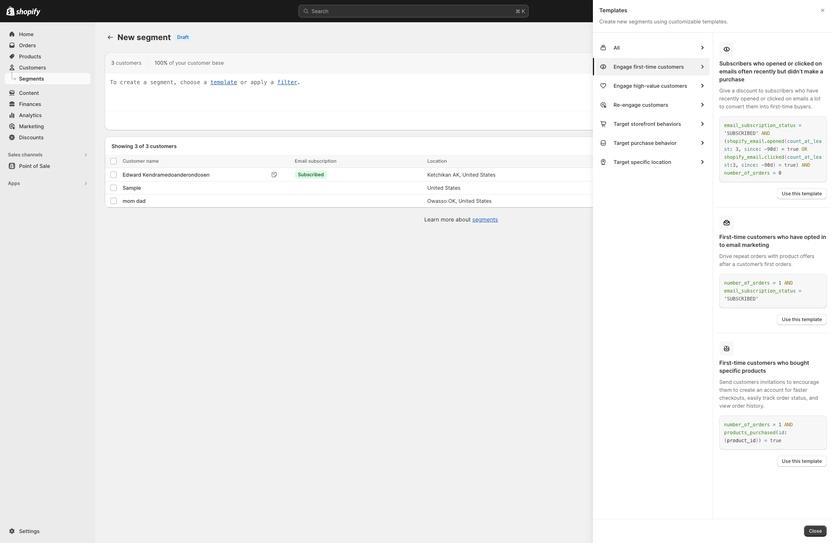 Task type: describe. For each thing, give the bounding box(es) containing it.
orders
[[751, 253, 767, 259]]

for
[[785, 387, 792, 393]]

products_purchased
[[724, 430, 776, 436]]

give
[[720, 87, 731, 94]]

subscription
[[308, 158, 337, 164]]

: right amount
[[730, 162, 733, 168]]

in
[[822, 233, 827, 240]]

sample link
[[123, 184, 141, 192]]

value
[[647, 83, 660, 89]]

products
[[742, 367, 766, 374]]

' up ( shopify_email.opened (
[[756, 131, 759, 136]]

use for marketing
[[782, 316, 791, 322]]

who inside subscribers who opened or clicked on emails often recently but didn't make a purchase
[[754, 60, 765, 67]]

to up for
[[787, 379, 792, 385]]

$0.00 for ketchikan ak, united states
[[708, 171, 722, 178]]

: down shopify_email.opened on the right of page
[[759, 147, 762, 152]]

0 vertical spatial since
[[745, 147, 759, 152]]

3 use this template from the top
[[782, 458, 822, 464]]

a right give
[[732, 87, 735, 94]]

1 for bought
[[779, 422, 782, 428]]

2 count_at_lea st from the top
[[724, 154, 822, 168]]

customers right value
[[661, 83, 688, 89]]

offers
[[801, 253, 815, 259]]

clicked inside subscribers who opened or clicked on emails often recently but didn't make a purchase
[[795, 60, 814, 67]]

draft
[[177, 34, 189, 40]]

k
[[522, 8, 525, 14]]

learn more about segments
[[425, 216, 498, 223]]

ak,
[[453, 171, 461, 178]]

track
[[763, 395, 776, 401]]

or inside subscribers who opened or clicked on emails often recently but didn't make a purchase
[[788, 60, 794, 67]]

1 vertical spatial -90d )
[[762, 162, 776, 168]]

1 vertical spatial states
[[445, 185, 461, 191]]

owasso
[[428, 198, 447, 204]]

sales
[[8, 152, 20, 158]]

new segment
[[118, 33, 171, 42]]

1 horizontal spatial of
[[169, 60, 174, 66]]

but
[[778, 68, 787, 75]]

them inside give a discount to subscribers who have recently opened or clicked on emails a lot to convert them into first-time buyers.
[[746, 103, 759, 110]]

them inside send customers invitations to encourage them to create an account for faster checkouts, easily track order status, and view order history.
[[720, 387, 732, 393]]

to inside first-time customers who have opted in to email marketing
[[720, 241, 725, 248]]

shopify image
[[16, 8, 41, 16]]

use this template for but
[[782, 191, 822, 197]]

this for marketing
[[793, 316, 801, 322]]

engage
[[623, 102, 641, 108]]

' up amount spent
[[724, 131, 727, 136]]

target storefront behaviors button
[[596, 115, 710, 133]]

⌘ k
[[516, 8, 525, 14]]

templates.
[[703, 18, 728, 25]]

1 horizontal spatial order
[[777, 395, 790, 401]]

more
[[441, 216, 454, 223]]

home link
[[5, 29, 91, 40]]

opted
[[805, 233, 820, 240]]

0 vertical spatial -90d )
[[765, 147, 779, 152]]

status,
[[791, 395, 808, 401]]

1 number_of_orders from the top
[[724, 170, 770, 176]]

bought
[[790, 359, 810, 366]]

on inside give a discount to subscribers who have recently opened or clicked on emails a lot to convert them into first-time buyers.
[[786, 95, 792, 102]]

clicked inside give a discount to subscribers who have recently opened or clicked on emails a lot to convert them into first-time buyers.
[[767, 95, 784, 102]]

this for but
[[793, 191, 801, 197]]

ok,
[[449, 198, 457, 204]]

3 ,
[[736, 147, 742, 152]]

with
[[768, 253, 779, 259]]

1 horizontal spatial segments
[[629, 18, 653, 25]]

1 vertical spatial 90d
[[765, 162, 773, 168]]

target for target storefront behaviors
[[614, 121, 630, 127]]

shopify_email.clicked (
[[724, 154, 788, 160]]

customers inside send customers invitations to encourage them to create an account for faster checkouts, easily track order status, and view order history.
[[734, 379, 759, 385]]

send customers invitations to encourage them to create an account for faster checkouts, easily track order status, and view order history.
[[720, 379, 819, 409]]

0 horizontal spatial order
[[732, 403, 746, 409]]

behaviors
[[657, 121, 681, 127]]

' down after
[[724, 296, 727, 302]]

0
[[779, 170, 782, 176]]

spent
[[727, 158, 740, 164]]

: left 3 ,
[[730, 147, 733, 152]]

100% of your customer base
[[155, 60, 224, 66]]

drive
[[720, 253, 732, 259]]

and down status,
[[785, 422, 793, 428]]

on inside subscribers who opened or clicked on emails often recently but didn't make a purchase
[[816, 60, 822, 67]]

1 for have
[[779, 280, 782, 286]]

2 vertical spatial true
[[770, 438, 782, 444]]

= up true )
[[782, 147, 785, 152]]

0 vertical spatial -
[[765, 147, 768, 152]]

dad
[[136, 198, 146, 204]]

engage for engage high-value customers
[[614, 83, 632, 89]]

subscribers
[[765, 87, 794, 94]]

number_of_orders for first-time customers who have opted in to email marketing
[[724, 280, 770, 286]]

( shopify_email.opened (
[[724, 139, 788, 144]]

ketchikan
[[428, 171, 451, 178]]

view
[[720, 403, 731, 409]]

create
[[600, 18, 616, 25]]

easily
[[748, 395, 762, 401]]

sales channels button
[[5, 149, 91, 160]]

id
[[779, 430, 785, 436]]

united for ok,
[[459, 198, 475, 204]]

use for but
[[782, 191, 791, 197]]

sample
[[123, 185, 141, 191]]

drive repeat orders with product offers after a customer's first orders.
[[720, 253, 815, 267]]

time inside first-time customers who have opted in to email marketing
[[734, 233, 746, 240]]

: right products_purchased
[[785, 430, 788, 436]]

products_purchased ( id :
[[724, 430, 788, 436]]

customers inside first-time customers who have opted in to email marketing
[[747, 233, 776, 240]]

first- for first-time customers who bought specific products
[[720, 359, 734, 366]]

and
[[809, 395, 819, 401]]

about
[[456, 216, 471, 223]]

showing 3 of 3 customers
[[112, 143, 177, 149]]

template for but
[[802, 191, 822, 197]]

shopify_email.opened
[[727, 139, 785, 144]]

make
[[805, 68, 819, 75]]

engage high-value customers button
[[596, 77, 710, 95]]

discount
[[737, 87, 758, 94]]

number_of_orders for first-time customers who bought specific products
[[724, 422, 770, 428]]

orders.
[[776, 261, 793, 267]]

0 vertical spatial true
[[788, 147, 799, 152]]

1 vertical spatial since
[[742, 162, 756, 168]]

use this template button for but
[[778, 188, 827, 199]]

3 use this template button from the top
[[778, 456, 827, 467]]

re-engage customers
[[614, 102, 669, 108]]

emails inside subscribers who opened or clicked on emails often recently but didn't make a purchase
[[720, 68, 737, 75]]

$0.00 for united states
[[708, 185, 722, 191]]

2 subscribed from the top
[[727, 296, 756, 302]]

didn't
[[788, 68, 803, 75]]

customizable
[[669, 18, 701, 25]]

or inside give a discount to subscribers who have recently opened or clicked on emails a lot to convert them into first-time buyers.
[[761, 95, 766, 102]]

kendramedoanderondosen
[[143, 171, 210, 178]]

base
[[212, 60, 224, 66]]

to left convert
[[720, 103, 725, 110]]

email
[[295, 158, 307, 164]]

re-engage customers button
[[596, 96, 710, 114]]

checkouts,
[[720, 395, 746, 401]]

1 count_at_lea from the top
[[788, 139, 822, 144]]

search
[[312, 8, 329, 14]]

into
[[760, 103, 769, 110]]

marketing
[[742, 241, 769, 248]]

united for ak,
[[463, 171, 479, 178]]

segments link
[[473, 216, 498, 223]]

a left lot
[[810, 95, 813, 102]]

use this template button for marketing
[[778, 314, 827, 325]]

first-time customers who have opted in to email marketing
[[720, 233, 827, 248]]

give a discount to subscribers who have recently opened or clicked on emails a lot to convert them into first-time buyers.
[[720, 87, 821, 110]]

edward
[[123, 171, 141, 178]]

1 vertical spatial united
[[428, 185, 444, 191]]

1 vertical spatial true
[[785, 162, 796, 168]]

sales channels
[[8, 152, 43, 158]]

100%
[[155, 60, 168, 66]]

using
[[654, 18, 668, 25]]

states for owasso ok, united states
[[476, 198, 492, 204]]

use this template for marketing
[[782, 316, 822, 322]]

often
[[739, 68, 753, 75]]

purchase inside subscribers who opened or clicked on emails often recently but didn't make a purchase
[[720, 76, 745, 83]]



Task type: locate. For each thing, give the bounding box(es) containing it.
2 template from the top
[[802, 316, 822, 322]]

of
[[169, 60, 174, 66], [139, 143, 144, 149]]

email_subscription_status
[[724, 123, 796, 128], [724, 288, 796, 294]]

2 vertical spatial this
[[793, 458, 801, 464]]

true left or
[[788, 147, 799, 152]]

1 vertical spatial purchase
[[631, 140, 654, 146]]

who right subscribers
[[754, 60, 765, 67]]

1 vertical spatial ,
[[736, 162, 739, 168]]

0 vertical spatial subscribed
[[727, 131, 756, 136]]

time inside first-time customers who bought specific products
[[734, 359, 746, 366]]

true
[[788, 147, 799, 152], [785, 162, 796, 168], [770, 438, 782, 444]]

first-time customers who bought specific products
[[720, 359, 810, 374]]

2 vertical spatial template
[[802, 458, 822, 464]]

specific inside button
[[631, 159, 651, 165]]

target inside target purchase behavior 'button'
[[614, 140, 630, 146]]

0 horizontal spatial of
[[139, 143, 144, 149]]

, up spent
[[739, 147, 742, 152]]

2 vertical spatial use
[[782, 458, 791, 464]]

2 count_at_lea from the top
[[788, 154, 822, 160]]

1 horizontal spatial first-
[[771, 103, 783, 110]]

1 vertical spatial emails
[[793, 95, 809, 102]]

1 down orders.
[[779, 280, 782, 286]]

specific
[[631, 159, 651, 165], [720, 367, 741, 374]]

count_at_lea st up 0
[[724, 154, 822, 168]]

purchase up give
[[720, 76, 745, 83]]

opened
[[766, 60, 787, 67], [741, 95, 759, 102]]

target left the orders
[[614, 159, 630, 165]]

1 this from the top
[[793, 191, 801, 197]]

opened down the discount
[[741, 95, 759, 102]]

1 horizontal spatial opened
[[766, 60, 787, 67]]

0 horizontal spatial have
[[790, 233, 803, 240]]

engage for engage first-time customers
[[614, 64, 632, 70]]

0 vertical spatial united
[[463, 171, 479, 178]]

create
[[740, 387, 756, 393]]

0 vertical spatial template
[[802, 191, 822, 197]]

target specific location button
[[596, 153, 710, 171]]

- down shopify_email.opened on the right of page
[[765, 147, 768, 152]]

segments link
[[5, 73, 91, 84]]

3 template from the top
[[802, 458, 822, 464]]

2 vertical spatial $0.00
[[708, 198, 722, 204]]

purchase
[[720, 76, 745, 83], [631, 140, 654, 146]]

to right the discount
[[759, 87, 764, 94]]

first- up high-
[[634, 64, 646, 70]]

1 vertical spatial number_of_orders
[[724, 280, 770, 286]]

0 vertical spatial first-
[[720, 233, 734, 240]]

time
[[646, 64, 657, 70], [783, 103, 793, 110], [734, 233, 746, 240], [734, 359, 746, 366]]

subscribers who opened or clicked on emails often recently but didn't make a purchase
[[720, 60, 824, 83]]

and right true )
[[802, 162, 811, 168]]

:
[[730, 147, 733, 152], [759, 147, 762, 152], [730, 162, 733, 168], [756, 162, 759, 168], [785, 430, 788, 436]]

first- inside give a discount to subscribers who have recently opened or clicked on emails a lot to convert them into first-time buyers.
[[771, 103, 783, 110]]

email_subscription_status down first
[[724, 288, 796, 294]]

90d down ( shopify_email.opened (
[[768, 147, 776, 152]]

customers down the new
[[116, 60, 142, 66]]

90d down shopify_email.clicked (
[[765, 162, 773, 168]]

order down for
[[777, 395, 790, 401]]

home
[[19, 31, 34, 37]]

1 count_at_lea st from the top
[[724, 139, 822, 152]]

' subscribed ' down customer's
[[724, 296, 759, 302]]

clicked up make
[[795, 60, 814, 67]]

1 vertical spatial since :
[[742, 162, 759, 168]]

alert
[[105, 111, 118, 130]]

0 vertical spatial count_at_lea
[[788, 139, 822, 144]]

1 engage from the top
[[614, 64, 632, 70]]

0 vertical spatial clicked
[[795, 60, 814, 67]]

3 number_of_orders from the top
[[724, 422, 770, 428]]

customers inside first-time customers who bought specific products
[[747, 359, 776, 366]]

2 vertical spatial states
[[476, 198, 492, 204]]

0 vertical spatial on
[[816, 60, 822, 67]]

template for marketing
[[802, 316, 822, 322]]

product
[[780, 253, 799, 259]]

true down shopify_email.clicked (
[[785, 162, 796, 168]]

= up products_purchased ( id : on the right bottom of the page
[[773, 422, 776, 428]]

1 st from the top
[[724, 147, 730, 152]]

1 horizontal spatial recently
[[754, 68, 776, 75]]

1 vertical spatial email_subscription_status
[[724, 288, 796, 294]]

1 horizontal spatial or
[[788, 60, 794, 67]]

2 number_of_orders from the top
[[724, 280, 770, 286]]

encourage
[[794, 379, 819, 385]]

2 use this template button from the top
[[778, 314, 827, 325]]

2 first- from the top
[[720, 359, 734, 366]]

emails up buyers.
[[793, 95, 809, 102]]

edward kendramedoanderondosen link
[[123, 171, 210, 178]]

templates
[[600, 7, 628, 14]]

: down shopify_email.clicked (
[[756, 162, 759, 168]]

1 vertical spatial engage
[[614, 83, 632, 89]]

true down the id
[[770, 438, 782, 444]]

2 target from the top
[[614, 140, 630, 146]]

0 vertical spatial ,
[[739, 147, 742, 152]]

who up buyers.
[[795, 87, 806, 94]]

1 vertical spatial on
[[786, 95, 792, 102]]

target inside target specific location button
[[614, 159, 630, 165]]

purchase up the orders
[[631, 140, 654, 146]]

time up email
[[734, 233, 746, 240]]

0 vertical spatial st
[[724, 147, 730, 152]]

2 vertical spatial united
[[459, 198, 475, 204]]

and down orders.
[[785, 280, 793, 286]]

since : up shopify_email.clicked
[[745, 147, 762, 152]]

customers down value
[[642, 102, 669, 108]]

2 1 from the top
[[779, 422, 782, 428]]

who left bought
[[778, 359, 789, 366]]

customers
[[19, 64, 46, 71]]

have inside first-time customers who have opted in to email marketing
[[790, 233, 803, 240]]

amount
[[708, 158, 726, 164]]

engage left high-
[[614, 83, 632, 89]]

0 vertical spatial opened
[[766, 60, 787, 67]]

0 vertical spatial states
[[480, 171, 496, 178]]

0 vertical spatial 1
[[779, 280, 782, 286]]

1 use this template from the top
[[782, 191, 822, 197]]

0 vertical spatial 90d
[[768, 147, 776, 152]]

1 vertical spatial count_at_lea st
[[724, 154, 822, 168]]

repeat
[[734, 253, 750, 259]]

first- inside first-time customers who have opted in to email marketing
[[720, 233, 734, 240]]

= down products_purchased ( id : on the right bottom of the page
[[765, 438, 768, 444]]

who
[[754, 60, 765, 67], [795, 87, 806, 94], [778, 233, 789, 240], [778, 359, 789, 366]]

2 $0.00 from the top
[[708, 185, 722, 191]]

0 vertical spatial use this template
[[782, 191, 822, 197]]

2 st from the top
[[724, 162, 730, 168]]

have left opted
[[790, 233, 803, 240]]

subscribed down customer's
[[727, 296, 756, 302]]

on
[[816, 60, 822, 67], [786, 95, 792, 102]]

since :
[[745, 147, 762, 152], [742, 162, 759, 168]]

1 vertical spatial use this template
[[782, 316, 822, 322]]

' down customer's
[[756, 296, 759, 302]]

customers link
[[5, 62, 91, 73]]

recently inside subscribers who opened or clicked on emails often recently but didn't make a purchase
[[754, 68, 776, 75]]

target for target specific location
[[614, 159, 630, 165]]

united right ak,
[[463, 171, 479, 178]]

new
[[617, 18, 628, 25]]

to left email
[[720, 241, 725, 248]]

mom dad
[[123, 198, 146, 204]]

customers up the marketing at right top
[[747, 233, 776, 240]]

0 vertical spatial this
[[793, 191, 801, 197]]

0 horizontal spatial clicked
[[767, 95, 784, 102]]

storefront
[[631, 121, 656, 127]]

1 vertical spatial recently
[[720, 95, 739, 102]]

0 horizontal spatial purchase
[[631, 140, 654, 146]]

first- inside first-time customers who bought specific products
[[720, 359, 734, 366]]

recently left but
[[754, 68, 776, 75]]

time inside button
[[646, 64, 657, 70]]

2 engage from the top
[[614, 83, 632, 89]]

1 subscribed from the top
[[727, 131, 756, 136]]

0 vertical spatial have
[[807, 87, 819, 94]]

who inside first-time customers who bought specific products
[[778, 359, 789, 366]]

1 horizontal spatial purchase
[[720, 76, 745, 83]]

1 template from the top
[[802, 191, 822, 197]]

email
[[727, 241, 741, 248]]

count_at_lea up or
[[788, 139, 822, 144]]

customer
[[188, 60, 211, 66]]

0 horizontal spatial opened
[[741, 95, 759, 102]]

2 this from the top
[[793, 316, 801, 322]]

2 email_subscription_status from the top
[[724, 288, 796, 294]]

segments right new
[[629, 18, 653, 25]]

1 vertical spatial st
[[724, 162, 730, 168]]

first- for first-time customers who have opted in to email marketing
[[720, 233, 734, 240]]

2 use this template from the top
[[782, 316, 822, 322]]

customers
[[116, 60, 142, 66], [658, 64, 684, 70], [661, 83, 688, 89], [642, 102, 669, 108], [150, 143, 177, 149], [747, 233, 776, 240], [747, 359, 776, 366], [734, 379, 759, 385]]

clicked down subscribers
[[767, 95, 784, 102]]

$0.00 for owasso ok, united states
[[708, 198, 722, 204]]

0 vertical spatial them
[[746, 103, 759, 110]]

target inside target storefront behaviors button
[[614, 121, 630, 127]]

to up checkouts,
[[734, 387, 739, 393]]

customers up value
[[658, 64, 684, 70]]

-90d ) down ( shopify_email.opened (
[[765, 147, 779, 152]]

1
[[779, 280, 782, 286], [779, 422, 782, 428]]

target for target purchase behavior
[[614, 140, 630, 146]]

3 this from the top
[[793, 458, 801, 464]]

1 email_subscription_status from the top
[[724, 123, 796, 128]]

0 horizontal spatial on
[[786, 95, 792, 102]]

= left 0
[[773, 170, 776, 176]]

engage high-value customers
[[614, 83, 688, 89]]

since up shopify_email.clicked
[[745, 147, 759, 152]]

, down 3 ,
[[736, 162, 739, 168]]

number_of_orders
[[724, 170, 770, 176], [724, 280, 770, 286], [724, 422, 770, 428]]

0 vertical spatial of
[[169, 60, 174, 66]]

2 use from the top
[[782, 316, 791, 322]]

and up shopify_email.opened on the right of page
[[762, 131, 770, 136]]

settings link
[[5, 526, 91, 537]]

time up products
[[734, 359, 746, 366]]

united
[[463, 171, 479, 178], [428, 185, 444, 191], [459, 198, 475, 204]]

have up lot
[[807, 87, 819, 94]]

states for ketchikan ak, united states
[[480, 171, 496, 178]]

location
[[652, 159, 672, 165]]

first- right into on the right of page
[[771, 103, 783, 110]]

time up engage high-value customers
[[646, 64, 657, 70]]

1 vertical spatial or
[[761, 95, 766, 102]]

them left into on the right of page
[[746, 103, 759, 110]]

3
[[111, 60, 114, 66], [134, 143, 138, 149], [145, 143, 149, 149], [736, 147, 739, 152], [733, 162, 736, 168]]

0 horizontal spatial recently
[[720, 95, 739, 102]]

1 use from the top
[[782, 191, 791, 197]]

= down first
[[773, 280, 776, 286]]

(
[[724, 139, 727, 144], [785, 139, 788, 144], [785, 154, 788, 160], [776, 430, 779, 436], [724, 438, 727, 444]]

order down checkouts,
[[732, 403, 746, 409]]

0 vertical spatial order
[[777, 395, 790, 401]]

email_subscription_status up shopify_email.opened on the right of page
[[724, 123, 796, 128]]

target
[[614, 121, 630, 127], [614, 140, 630, 146], [614, 159, 630, 165]]

-90d ) down shopify_email.clicked (
[[762, 162, 776, 168]]

opened inside give a discount to subscribers who have recently opened or clicked on emails a lot to convert them into first-time buyers.
[[741, 95, 759, 102]]

,
[[739, 147, 742, 152], [736, 162, 739, 168]]

2 ' subscribed ' from the top
[[724, 296, 759, 302]]

2 vertical spatial use this template button
[[778, 456, 827, 467]]

send
[[720, 379, 732, 385]]

1 vertical spatial ' subscribed '
[[724, 296, 759, 302]]

1 vertical spatial of
[[139, 143, 144, 149]]

1 horizontal spatial have
[[807, 87, 819, 94]]

discounts link
[[5, 132, 91, 143]]

emails down subscribers
[[720, 68, 737, 75]]

all button
[[596, 39, 710, 56]]

product_id
[[727, 438, 756, 444]]

emails inside give a discount to subscribers who have recently opened or clicked on emails a lot to convert them into first-time buyers.
[[793, 95, 809, 102]]

target up target specific location
[[614, 140, 630, 146]]

opened inside subscribers who opened or clicked on emails often recently but didn't make a purchase
[[766, 60, 787, 67]]

1 vertical spatial target
[[614, 140, 630, 146]]

new
[[118, 33, 135, 42]]

first- inside button
[[634, 64, 646, 70]]

states
[[480, 171, 496, 178], [445, 185, 461, 191], [476, 198, 492, 204]]

3 use from the top
[[782, 458, 791, 464]]

0 horizontal spatial segments
[[473, 216, 498, 223]]

have
[[807, 87, 819, 94], [790, 233, 803, 240]]

first
[[765, 261, 774, 267]]

1 ' subscribed ' from the top
[[724, 131, 759, 136]]

on down subscribers
[[786, 95, 792, 102]]

on up make
[[816, 60, 822, 67]]

customers up the create
[[734, 379, 759, 385]]

who inside first-time customers who have opted in to email marketing
[[778, 233, 789, 240]]

of left 'your'
[[169, 60, 174, 66]]

time inside give a discount to subscribers who have recently opened or clicked on emails a lot to convert them into first-time buyers.
[[783, 103, 793, 110]]

purchase inside 'button'
[[631, 140, 654, 146]]

use
[[782, 191, 791, 197], [782, 316, 791, 322], [782, 458, 791, 464]]

0 vertical spatial emails
[[720, 68, 737, 75]]

number_of_orders up products_purchased
[[724, 422, 770, 428]]

close button
[[805, 526, 827, 537]]

1 up the id
[[779, 422, 782, 428]]

who up product
[[778, 233, 789, 240]]

1 vertical spatial -
[[762, 162, 765, 168]]

specific up the send
[[720, 367, 741, 374]]

0 vertical spatial target
[[614, 121, 630, 127]]

subscribed
[[298, 172, 324, 177]]

engage first-time customers button
[[596, 58, 710, 75]]

target purchase behavior button
[[596, 134, 710, 152]]

2 vertical spatial number_of_orders
[[724, 422, 770, 428]]

all
[[614, 44, 620, 51]]

first-
[[720, 233, 734, 240], [720, 359, 734, 366]]

subscribers
[[720, 60, 752, 67]]

1 vertical spatial them
[[720, 387, 732, 393]]

re-
[[614, 102, 623, 108]]

first-
[[634, 64, 646, 70], [771, 103, 783, 110]]

customers up products
[[747, 359, 776, 366]]

target purchase behavior
[[614, 140, 677, 146]]

have inside give a discount to subscribers who have recently opened or clicked on emails a lot to convert them into first-time buyers.
[[807, 87, 819, 94]]

1 vertical spatial clicked
[[767, 95, 784, 102]]

0 vertical spatial engage
[[614, 64, 632, 70]]

channels
[[22, 152, 43, 158]]

of right showing
[[139, 143, 144, 149]]

since down shopify_email.clicked
[[742, 162, 756, 168]]

use this template button
[[778, 188, 827, 199], [778, 314, 827, 325], [778, 456, 827, 467]]

2 vertical spatial use this template
[[782, 458, 822, 464]]

' subscribed ' up 3 ,
[[724, 131, 759, 136]]

1 use this template button from the top
[[778, 188, 827, 199]]

0 vertical spatial recently
[[754, 68, 776, 75]]

true )
[[785, 162, 799, 168]]

count_at_lea st up shopify_email.clicked (
[[724, 139, 822, 152]]

clicked
[[795, 60, 814, 67], [767, 95, 784, 102]]

3 customers
[[111, 60, 142, 66]]

or up didn't at the right top
[[788, 60, 794, 67]]

opened up but
[[766, 60, 787, 67]]

buyers.
[[795, 103, 813, 110]]

template
[[802, 191, 822, 197], [802, 316, 822, 322], [802, 458, 822, 464]]

0 vertical spatial since :
[[745, 147, 762, 152]]

united up owasso
[[428, 185, 444, 191]]

1 vertical spatial subscribed
[[727, 296, 756, 302]]

1 horizontal spatial on
[[816, 60, 822, 67]]

first- up the send
[[720, 359, 734, 366]]

a inside subscribers who opened or clicked on emails often recently but didn't make a purchase
[[821, 68, 824, 75]]

0 vertical spatial ' subscribed '
[[724, 131, 759, 136]]

settings
[[19, 528, 40, 534]]

convert
[[726, 103, 745, 110]]

learn
[[425, 216, 439, 223]]

a right make
[[821, 68, 824, 75]]

and
[[762, 131, 770, 136], [802, 162, 811, 168], [785, 280, 793, 286], [785, 422, 793, 428]]

1 vertical spatial first-
[[771, 103, 783, 110]]

this
[[793, 191, 801, 197], [793, 316, 801, 322], [793, 458, 801, 464]]

states up segments link
[[476, 198, 492, 204]]

specific inside first-time customers who bought specific products
[[720, 367, 741, 374]]

3 target from the top
[[614, 159, 630, 165]]

customers up edward kendramedoanderondosen link
[[150, 143, 177, 149]]

= up 0
[[779, 162, 782, 168]]

faster
[[794, 387, 808, 393]]

1 1 from the top
[[779, 280, 782, 286]]

number_of_orders down : 3 ,
[[724, 170, 770, 176]]

subscribed up 3 ,
[[727, 131, 756, 136]]

location
[[428, 158, 447, 164]]

1 first- from the top
[[720, 233, 734, 240]]

1 vertical spatial first-
[[720, 359, 734, 366]]

= down buyers.
[[799, 123, 802, 128]]

1 target from the top
[[614, 121, 630, 127]]

1 vertical spatial template
[[802, 316, 822, 322]]

after
[[720, 261, 731, 267]]

who inside give a discount to subscribers who have recently opened or clicked on emails a lot to convert them into first-time buyers.
[[795, 87, 806, 94]]

0 vertical spatial $0.00
[[708, 171, 722, 178]]

recently inside give a discount to subscribers who have recently opened or clicked on emails a lot to convert them into first-time buyers.
[[720, 95, 739, 102]]

1 vertical spatial specific
[[720, 367, 741, 374]]

1 vertical spatial this
[[793, 316, 801, 322]]

1 vertical spatial use this template button
[[778, 314, 827, 325]]

engage first-time customers
[[614, 64, 684, 70]]

3 $0.00 from the top
[[708, 198, 722, 204]]

number_of_orders down customer's
[[724, 280, 770, 286]]

0 horizontal spatial first-
[[634, 64, 646, 70]]

a inside drive repeat orders with product offers after a customer's first orders.
[[733, 261, 736, 267]]

account
[[764, 387, 784, 393]]

1 horizontal spatial clicked
[[795, 60, 814, 67]]

1 vertical spatial segments
[[473, 216, 498, 223]]

0 horizontal spatial emails
[[720, 68, 737, 75]]

engage down all
[[614, 64, 632, 70]]

0 horizontal spatial or
[[761, 95, 766, 102]]

email subscription
[[295, 158, 337, 164]]

: 3 ,
[[730, 162, 739, 168]]

engage
[[614, 64, 632, 70], [614, 83, 632, 89]]

2 vertical spatial target
[[614, 159, 630, 165]]

lot
[[815, 95, 821, 102]]

1 vertical spatial order
[[732, 403, 746, 409]]

= down offers
[[799, 288, 802, 294]]

0 vertical spatial specific
[[631, 159, 651, 165]]

target storefront behaviors
[[614, 121, 681, 127]]

1 horizontal spatial them
[[746, 103, 759, 110]]

1 $0.00 from the top
[[708, 171, 722, 178]]

specific down target purchase behavior in the top right of the page
[[631, 159, 651, 165]]



Task type: vqa. For each thing, say whether or not it's contained in the screenshot.
bottom the 90d
yes



